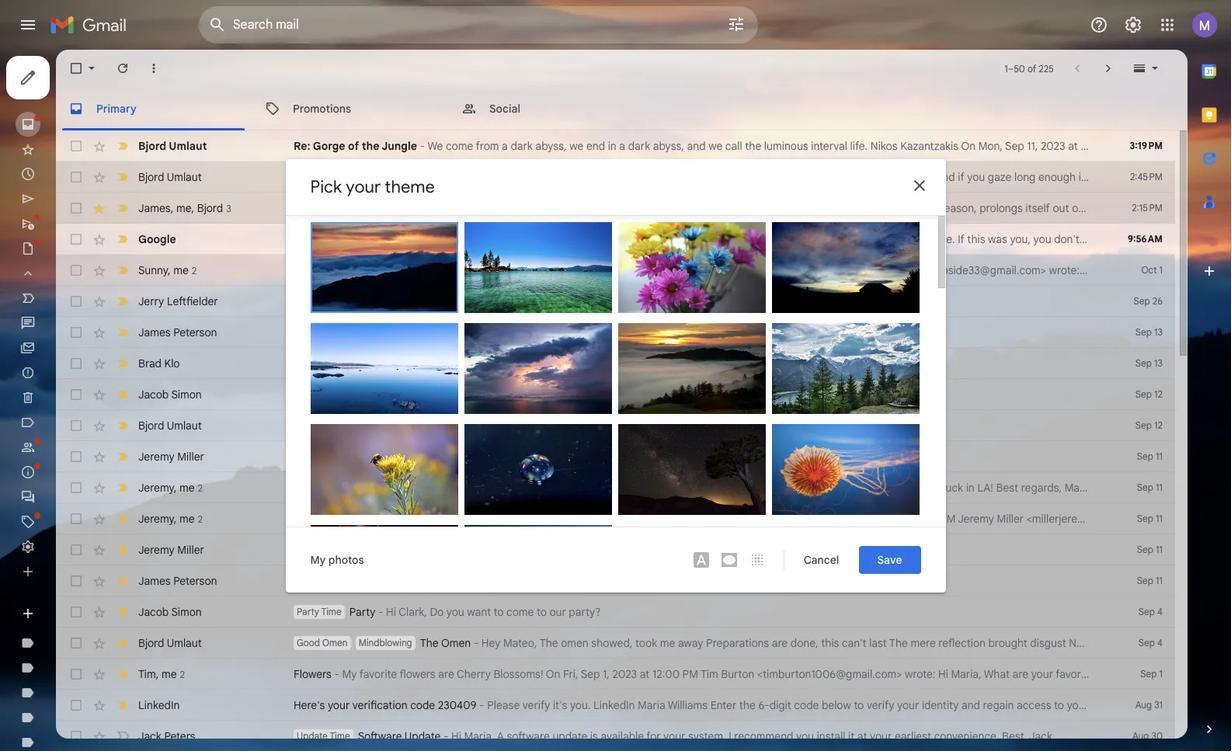 Task type: describe. For each thing, give the bounding box(es) containing it.
bjord for 10th row from the bottom
[[138, 419, 164, 433]]

the left jungle
[[362, 139, 380, 153]]

food trucks - hey jeremy, i personally love a food truck called the taco zone truck. hands down the best taco truck in la! best regards, maria
[[391, 481, 1093, 495]]

0 horizontal spatial regards,
[[618, 263, 659, 277]]

at left 2:01
[[791, 263, 800, 277]]

0 vertical spatial by: mike cleron option
[[310, 222, 458, 313]]

, for ice shipment - hey jeremy, the shipment of ice has arrived, thanks for the heads up! sincerely, maria on mon, sep 11, 2023 at 10:41 am jeremy miller <millerjeremy500@gmail.com> wrote: hey
[[174, 512, 177, 526]]

american
[[372, 201, 419, 215]]

2 for flowers
[[180, 669, 185, 680]]

peterson for james peterson row on the bottom of page
[[173, 574, 217, 588]]

animals option
[[772, 424, 920, 526]]

watch
[[415, 326, 447, 340]]

toggle split pane mode image
[[1132, 61, 1148, 76]]

1 horizontal spatial oct
[[1142, 264, 1157, 276]]

other
[[448, 357, 474, 371]]

older image
[[1101, 61, 1117, 76]]

your left system.
[[664, 730, 686, 744]]

brad
[[138, 357, 162, 371]]

1 bad from the left
[[359, 419, 378, 433]]

1 greg from the top
[[797, 310, 819, 323]]

2 truck from the left
[[938, 481, 964, 495]]

respond soon work - hi maria, when are you coming back to work? best, jacob
[[297, 388, 686, 402]]

2 230409 from the left
[[1182, 699, 1221, 713]]

0 horizontal spatial wrote:
[[905, 667, 936, 681]]

0 vertical spatial 11,
[[1028, 139, 1038, 153]]

soon
[[336, 389, 358, 400]]

- right hour at top
[[355, 294, 360, 308]]

become
[[839, 170, 879, 184]]

0 horizontal spatial that
[[682, 170, 702, 184]]

hi up the identity
[[939, 667, 949, 681]]

14 row from the top
[[56, 535, 1176, 566]]

simon for party
[[171, 605, 202, 619]]

maria, down reflection at the right of the page
[[951, 667, 982, 681]]

1 jack from the left
[[138, 730, 161, 744]]

your down "disgust"
[[1032, 667, 1054, 681]]

whoever
[[478, 170, 522, 184]]

0 horizontal spatial sunny
[[138, 263, 168, 277]]

bjord for fourth row from the bottom of the page
[[138, 636, 164, 650]]

jacob simon for party
[[138, 605, 202, 619]]

in down comedy
[[435, 232, 444, 246]]

i left know
[[1141, 667, 1144, 681]]

important according to google magic. switch for 14th row from the top of the page
[[115, 542, 131, 558]]

2 borrow from the left
[[1166, 263, 1201, 277]]

1 vertical spatial am
[[940, 512, 956, 526]]

sep 4 for party time party - hi clark, do you want to come to our party?
[[1139, 606, 1163, 618]]

1 vertical spatial we
[[626, 232, 642, 246]]

1 sign- from the left
[[410, 232, 435, 246]]

0 horizontal spatial abyss,
[[536, 139, 567, 153]]

2023 down best
[[873, 512, 898, 526]]

to right back on the left bottom
[[583, 388, 593, 402]]

important according to google magic. switch for 12th row from the top
[[115, 480, 131, 496]]

row containing jack peters
[[56, 721, 1176, 751]]

re:
[[294, 139, 310, 153]]

13 for rock ghost: broadway - watch the hit movie now on the stage!
[[1155, 326, 1163, 338]]

food down re: at top left
[[297, 171, 318, 183]]

the left abyss
[[1149, 170, 1166, 184]]

to left our
[[537, 605, 547, 619]]

important according to google magic. switch for row containing sunny
[[115, 263, 131, 278]]

mateo,
[[503, 636, 537, 650]]

0 vertical spatial wrote:
[[1049, 263, 1080, 277]]

interval
[[811, 139, 848, 153]]

15 row from the top
[[56, 597, 1176, 628]]

you up ideas
[[497, 388, 515, 402]]

klo
[[164, 357, 180, 371]]

- left watch
[[408, 326, 413, 340]]

1 horizontal spatial we
[[709, 139, 723, 153]]

movie
[[484, 326, 513, 340]]

1 horizontal spatial is
[[590, 730, 598, 744]]

sli
[[1222, 636, 1232, 650]]

an
[[1100, 170, 1112, 184]]

0 horizontal spatial of
[[348, 139, 359, 153]]

and
[[936, 170, 956, 184]]

day
[[477, 357, 495, 371]]

1 vertical spatial miller
[[997, 512, 1024, 526]]

1 horizontal spatial sunny
[[844, 263, 874, 277]]

the left best
[[869, 481, 886, 495]]

alert
[[341, 232, 367, 246]]

2 horizontal spatial we
[[1219, 232, 1232, 246]]

james , me , bjord 3
[[138, 201, 231, 215]]

food left trucks
[[391, 481, 416, 495]]

peterson for row containing james peterson
[[173, 326, 217, 340]]

0 horizontal spatial 1,
[[603, 667, 610, 681]]

row containing google
[[56, 224, 1232, 255]]

you right do
[[447, 605, 464, 619]]

order
[[329, 450, 358, 464]]

shipment
[[451, 512, 497, 526]]

bjord umlaut for first row from the top
[[138, 139, 207, 153]]

jeremy, for the
[[389, 512, 428, 526]]

you up rock ghost: broadway - watch the hit movie now on the stage!
[[437, 294, 454, 308]]

existing
[[795, 201, 834, 215]]

11 row from the top
[[56, 441, 1176, 472]]

2 by: from the top
[[781, 411, 795, 424]]

bjord for first row from the top
[[138, 139, 166, 153]]

jer
[[631, 543, 647, 557]]

account
[[829, 232, 870, 246]]

thanks
[[591, 512, 624, 526]]

- up cherry
[[474, 636, 479, 650]]

2:15 pm
[[1132, 202, 1163, 214]]

2 vertical spatial by: mike cleron option
[[618, 424, 766, 515]]

sep 13 for omg - i saw the cutest dog the other day
[[1136, 357, 1163, 369]]

maria down 12:00
[[638, 699, 666, 713]]

the right saw
[[353, 357, 370, 371]]

sep 11 for phone case - hey, should i get a green or blue phone case? thanks, jer
[[1137, 544, 1163, 556]]

your down every at the right of page
[[766, 232, 788, 246]]

rock ghost: broadway - watch the hit movie now on the stage!
[[294, 326, 604, 340]]

to right 'see'
[[660, 170, 670, 184]]

1 vertical spatial best,
[[1002, 730, 1028, 744]]

a right the noticed
[[685, 232, 691, 246]]

1 vertical spatial best
[[997, 481, 1019, 495]]

2023 up "enough"
[[1041, 139, 1066, 153]]

for for update
[[647, 730, 661, 744]]

2 horizontal spatial wrote:
[[1182, 512, 1213, 526]]

1 verify from the left
[[523, 699, 550, 713]]

install
[[817, 730, 846, 744]]

2 verify from the left
[[867, 699, 895, 713]]

are left cherry
[[438, 667, 454, 681]]

love
[[583, 481, 603, 495]]

2 new from the left
[[694, 232, 714, 246]]

the right the last
[[890, 636, 908, 650]]

will
[[1200, 170, 1215, 184]]

the left 6-
[[740, 699, 756, 713]]

regain
[[983, 699, 1014, 713]]

maria up <millerjeremy500@gmail.com>
[[1065, 481, 1093, 495]]

0 vertical spatial am
[[1110, 139, 1126, 153]]

jeremy miller for coffee order
[[138, 450, 204, 464]]

2 linkedin from the left
[[594, 699, 635, 713]]

order?
[[491, 450, 523, 464]]

burton
[[721, 667, 755, 681]]

jeremy , me 2 for 12th row from the top
[[138, 481, 203, 495]]

sep 11 inside james peterson row
[[1137, 575, 1163, 587]]

at right install
[[858, 730, 868, 744]]

0 vertical spatial a
[[377, 232, 384, 246]]

row containing james
[[56, 193, 1232, 224]]

a up side
[[888, 232, 894, 246]]

- right shipment at the bottom left
[[360, 512, 365, 526]]

firm
[[1199, 636, 1219, 650]]

1 horizontal spatial abyss,
[[653, 139, 685, 153]]

2 by: greg bullock from the top
[[781, 411, 854, 424]]

- left jean
[[568, 201, 573, 215]]

hour?
[[544, 294, 573, 308]]

important according to google magic. switch for james peterson row on the bottom of page
[[115, 573, 131, 589]]

you left can
[[452, 263, 469, 277]]

13 row from the top
[[56, 504, 1232, 535]]

1 horizontal spatial tim
[[701, 667, 718, 681]]

1 vertical spatial by: mike cleron option
[[618, 323, 766, 414]]

0 vertical spatial best
[[593, 263, 615, 277]]

convenience.
[[935, 730, 1000, 744]]

1 horizontal spatial this
[[968, 232, 986, 246]]

1 borrow from the left
[[493, 263, 528, 277]]

weakness,
[[1086, 201, 1137, 215]]

bjord umlaut for 10th row from the bottom
[[138, 419, 202, 433]]

maria, left when
[[414, 388, 445, 402]]

3:19 pm
[[1130, 140, 1163, 152]]

1 horizontal spatial party
[[349, 605, 376, 619]]

party?
[[569, 605, 601, 619]]

4 for party time party - hi clark, do you want to come to our party?
[[1158, 606, 1163, 618]]

1 horizontal spatial come
[[507, 605, 534, 619]]

your left m
[[1203, 263, 1225, 277]]

1 code from the left
[[410, 699, 435, 713]]

advanced search options image
[[721, 9, 752, 40]]

the down do
[[420, 636, 439, 650]]

cancel
[[804, 553, 839, 567]]

gaze
[[988, 170, 1012, 184]]

3 by: romain guy option from the top
[[310, 525, 458, 616]]

bjord umlaut for 18th row from the bottom of the page
[[138, 170, 202, 184]]

are left no
[[325, 419, 341, 433]]

13 for omg - i saw the cutest dog the other day
[[1155, 357, 1163, 369]]

your right here's
[[328, 699, 350, 713]]

phone case - hey, should i get a green or blue phone case? thanks, jer
[[294, 543, 647, 557]]

yummy
[[329, 482, 359, 493]]

0 vertical spatial come
[[446, 139, 473, 153]]

a right become
[[882, 170, 888, 184]]

i right system.
[[729, 730, 732, 744]]

time for party
[[321, 606, 342, 618]]

system.
[[688, 730, 726, 744]]

food down coffee
[[297, 482, 318, 493]]

2 greg from the top
[[797, 411, 819, 424]]

aug for jack peters
[[1133, 730, 1150, 742]]

important according to google magic. switch for fifth row from the bottom of the page
[[115, 605, 131, 620]]

shipment
[[311, 512, 358, 526]]

reason,
[[941, 201, 977, 215]]

2 favorite from the left
[[1056, 667, 1094, 681]]

fights
[[525, 170, 553, 184]]

by: grzegorz głowaty option
[[464, 323, 612, 414]]

, for flowers - my favorite flowers are cherry blossoms! on fri, sep 1, 2023 at 12:00 pm tim burton <timburton1006@gmail.com> wrote: hi maria, what are your favorite flowers? i know your weddin
[[156, 667, 159, 681]]

you left install
[[797, 730, 814, 744]]

a right love
[[606, 481, 612, 495]]

hey, for hey, what is your coffee order? regards, jeremy
[[369, 450, 390, 464]]

the left "hit"
[[450, 326, 466, 340]]

2 by: romain guy option from the top
[[310, 424, 458, 515]]

- left my
[[335, 667, 340, 681]]

and left call
[[687, 139, 706, 153]]

2 vertical spatial of
[[500, 512, 510, 526]]

are left done,
[[772, 636, 788, 650]]

your left coffee
[[432, 450, 454, 464]]

aug 31
[[1136, 699, 1163, 711]]

the left the process
[[716, 170, 733, 184]]

into
[[1079, 170, 1097, 184]]

to up the movie
[[496, 294, 506, 308]]

to right access
[[1055, 699, 1065, 713]]

thing
[[836, 201, 862, 215]]

primary tab
[[56, 87, 251, 131]]

2 11 from the top
[[1156, 482, 1163, 493]]

blue
[[502, 543, 523, 557]]

0 horizontal spatial oct
[[733, 263, 751, 277]]

the left the omen
[[540, 636, 558, 650]]

the left stage!
[[555, 326, 571, 340]]

can
[[472, 263, 490, 277]]

miller for phone case - hey, should i get a green or blue phone case? thanks, jer
[[177, 543, 204, 557]]

arrived,
[[550, 512, 588, 526]]

1 230409 from the left
[[438, 699, 477, 713]]

every
[[765, 201, 793, 215]]

main content containing primary
[[56, 50, 1232, 751]]

9 row from the top
[[56, 379, 1176, 410]]

1 vertical spatial pm
[[683, 667, 699, 681]]

at left 12:00
[[640, 667, 650, 681]]

11 inside james peterson row
[[1156, 575, 1163, 587]]

away
[[678, 636, 704, 650]]

sunny,
[[365, 263, 397, 277]]

here's your verification code 230409 - please verify it's you. linkedin maria williams enter the 6-digit code below to verify your identity and regain access to your linkedin account. 230409 th
[[294, 699, 1232, 713]]

are down brought
[[1013, 667, 1029, 681]]

sep 26
[[1134, 295, 1163, 307]]

0 vertical spatial coming
[[457, 294, 494, 308]]

do
[[1123, 232, 1136, 246]]

kazantzakis
[[901, 139, 959, 153]]

in down "elroy schwartz: american comedy and television writer. - jean paul sartre once postulated that every existing thing is born without reason, prolongs itself out of weakness, and dies by chance"
[[742, 232, 750, 246]]

settings image
[[1124, 16, 1143, 34]]

0 horizontal spatial tim
[[138, 667, 156, 681]]

on left fri, at the left bottom of page
[[546, 667, 561, 681]]

you right you,
[[1034, 232, 1052, 246]]

i right can
[[1160, 263, 1163, 277]]

omen for the
[[441, 636, 471, 650]]

just
[[460, 419, 481, 433]]

once
[[659, 201, 684, 215]]

12 row from the top
[[56, 472, 1176, 504]]

1 sep 12 from the top
[[1136, 389, 1163, 400]]

- left i
[[318, 357, 323, 371]]

0 horizontal spatial we
[[428, 139, 443, 153]]

1 horizontal spatial a
[[497, 730, 504, 744]]

2 bullock from the top
[[822, 411, 854, 424]]

should
[[604, 170, 637, 184]]

- left please
[[480, 699, 485, 713]]

, for makeup - hey sunny, of course you can borrow my makeup! best regards, maria on sun, oct 1, 2023 at 2:01 pm sunny side <sunnyupside33@gmail.com> wrote: hey maria, can i borrow your m
[[168, 263, 171, 277]]

ice
[[513, 512, 527, 526]]

0 vertical spatial best,
[[628, 388, 653, 402]]

happy hour - hey maria, are you coming to happy hour?
[[294, 294, 573, 308]]

important according to google magic. switch for 9th row from the top of the page
[[115, 387, 131, 403]]

important according to google magic. switch for row containing james peterson
[[115, 325, 131, 340]]

bjord for 18th row from the bottom of the page
[[138, 170, 164, 184]]

0 vertical spatial 1,
[[754, 263, 760, 277]]

1 vertical spatial of
[[1072, 201, 1083, 215]]

jacob right work? on the bottom
[[656, 388, 686, 402]]

sep 11 for coffee order - hey, what is your coffee order? regards, jeremy
[[1137, 451, 1163, 462]]

2 sep 12 from the top
[[1136, 420, 1163, 431]]

me for makeup
[[173, 263, 189, 277]]

2 bad from the left
[[483, 419, 502, 433]]

good omen
[[297, 637, 348, 649]]

hi left clark, on the left of the page
[[386, 605, 396, 619]]

at left 10:24
[[1069, 139, 1078, 153]]

1 horizontal spatial it
[[849, 730, 855, 744]]

1 vertical spatial is
[[421, 450, 429, 464]]

1 horizontal spatial on
[[539, 326, 552, 340]]

you right if
[[968, 170, 985, 184]]

zone
[[746, 481, 770, 495]]

12:00
[[653, 667, 680, 681]]

i left get
[[424, 543, 427, 557]]

monsters
[[555, 170, 601, 184]]

important according to google magic. switch for 7th row from the bottom of the page
[[115, 511, 131, 527]]

1 vertical spatial what
[[984, 667, 1010, 681]]

flowers?
[[1096, 667, 1138, 681]]

1 happy from the left
[[294, 294, 325, 308]]

enter
[[711, 699, 737, 713]]

flowers
[[294, 667, 332, 681]]

2 horizontal spatial on
[[873, 232, 885, 246]]

the right call
[[745, 139, 762, 153]]

to right ordeal
[[1120, 636, 1130, 650]]

<millerjeremy500@gmail.com>
[[1027, 512, 1179, 526]]

coffee
[[456, 450, 488, 464]]

2:01
[[803, 263, 823, 277]]

1 new from the left
[[387, 232, 407, 246]]

device.
[[920, 232, 955, 246]]

1 vertical spatial coming
[[517, 388, 554, 402]]

2 code from the left
[[794, 699, 819, 713]]

animals
[[781, 512, 816, 525]]

promotions
[[293, 101, 351, 115]]

0 vertical spatial mon,
[[979, 139, 1003, 153]]

0 horizontal spatial this
[[821, 636, 840, 650]]

of
[[400, 263, 412, 277]]

- right software
[[444, 730, 449, 744]]

- right work
[[393, 388, 399, 402]]

me for flowers
[[162, 667, 177, 681]]

hi right work
[[401, 388, 411, 402]]

sep inside james peterson row
[[1137, 575, 1154, 587]]

1 by: from the top
[[781, 310, 795, 323]]

0 vertical spatial is
[[864, 201, 872, 215]]

1 bullock from the top
[[822, 310, 854, 323]]

simon for work
[[171, 388, 202, 402]]



Task type: vqa. For each thing, say whether or not it's contained in the screenshot.


Task type: locate. For each thing, give the bounding box(es) containing it.
1 vertical spatial 11,
[[859, 512, 870, 526]]

0 vertical spatial of
[[348, 139, 359, 153]]

by: greg bullock
[[781, 310, 854, 323], [781, 411, 854, 424]]

- right alert
[[369, 232, 374, 246]]

0 horizontal spatial bad
[[359, 419, 378, 433]]

1 jacob simon from the top
[[138, 388, 202, 402]]

5 sep 11 from the top
[[1137, 575, 1163, 587]]

abyss, up 'see'
[[653, 139, 685, 153]]

oct up the 'sep 26' at the right
[[1142, 264, 1157, 276]]

1 linkedin from the left
[[138, 699, 180, 713]]

abyss,
[[536, 139, 567, 153], [653, 139, 685, 153], [1115, 170, 1146, 184]]

1 row from the top
[[56, 131, 1232, 162]]

1 vertical spatial greg
[[797, 411, 819, 424]]

1 12 from the top
[[1155, 389, 1163, 400]]

side
[[877, 263, 898, 277]]

2 happy from the left
[[509, 294, 541, 308]]

1 horizontal spatial that
[[742, 201, 762, 215]]

it right 'see'
[[673, 170, 679, 184]]

umlaut for 10th row from the bottom important according to google magic. switch
[[167, 419, 202, 433]]

2 inside sunny , me 2
[[192, 265, 197, 276]]

the left heads on the bottom
[[643, 512, 660, 526]]

<timburton1006@gmail.com>
[[757, 667, 902, 681]]

2 horizontal spatial is
[[864, 201, 872, 215]]

2 vertical spatial for
[[647, 730, 661, 744]]

2 13 from the top
[[1155, 357, 1163, 369]]

, for elroy schwartz: american comedy and television writer. - jean paul sartre once postulated that every existing thing is born without reason, prolongs itself out of weakness, and dies by chance
[[171, 201, 174, 215]]

pick your theme alert dialog
[[286, 159, 946, 616]]

0 vertical spatial 12
[[1155, 389, 1163, 400]]

update right software
[[405, 730, 441, 744]]

personally
[[529, 481, 580, 495]]

software
[[358, 730, 402, 744]]

2 james peterson from the top
[[138, 574, 217, 588]]

omen for good
[[322, 637, 348, 649]]

are right when
[[478, 388, 494, 402]]

are up watch
[[418, 294, 434, 308]]

1 1 from the top
[[1160, 264, 1163, 276]]

1 sep 11 from the top
[[1137, 451, 1163, 462]]

cherry
[[457, 667, 491, 681]]

we
[[570, 139, 584, 153], [709, 139, 723, 153], [1219, 232, 1232, 246]]

in
[[608, 139, 617, 153], [705, 170, 714, 184], [435, 232, 444, 246], [742, 232, 750, 246], [966, 481, 975, 495]]

1 horizontal spatial best,
[[1002, 730, 1028, 744]]

0 horizontal spatial on
[[447, 232, 459, 246]]

0 vertical spatial that
[[682, 170, 702, 184]]

a right from
[[502, 139, 508, 153]]

11, up the long
[[1028, 139, 1038, 153]]

dark
[[511, 139, 533, 153], [628, 139, 650, 153]]

0 vertical spatial miller
[[177, 450, 204, 464]]

jeremy miller
[[138, 450, 204, 464], [138, 543, 204, 557]]

peters
[[164, 730, 195, 744]]

brought
[[989, 636, 1028, 650]]

3 important according to google magic. switch from the top
[[115, 263, 131, 278]]

10:41
[[913, 512, 937, 526]]

6 important according to google magic. switch from the top
[[115, 356, 131, 371]]

food right yummy on the bottom of page
[[362, 482, 383, 493]]

sunny left side
[[844, 263, 874, 277]]

wrote:
[[1049, 263, 1080, 277], [1182, 512, 1213, 526], [905, 667, 936, 681]]

0 vertical spatial peterson
[[1163, 139, 1207, 153]]

your left earliest
[[870, 730, 892, 744]]

bjord umlaut for fourth row from the bottom of the page
[[138, 636, 202, 650]]

to right below
[[854, 699, 864, 713]]

1 horizontal spatial 230409
[[1182, 699, 1221, 713]]

james peterson
[[138, 326, 217, 340], [138, 574, 217, 588]]

1 vertical spatial mon,
[[811, 512, 835, 526]]

up!
[[695, 512, 711, 526]]

google up 2:01
[[791, 232, 826, 246]]

1 vertical spatial james peterson
[[138, 574, 217, 588]]

taco
[[719, 481, 743, 495]]

your up earliest
[[897, 699, 919, 713]]

0 vertical spatial jeremy , me 2
[[138, 481, 203, 495]]

miller for coffee order - hey, what is your coffee order? regards, jeremy
[[177, 450, 204, 464]]

1 horizontal spatial mac
[[897, 232, 918, 246]]

important according to google magic. switch for 11th row from the top of the page
[[115, 449, 131, 465]]

hit
[[469, 326, 481, 340]]

gorge
[[313, 139, 345, 153]]

prolongs
[[980, 201, 1023, 215]]

17 important according to google magic. switch from the top
[[115, 698, 131, 713]]

dark right from
[[511, 139, 533, 153]]

2
[[192, 265, 197, 276], [198, 482, 203, 494], [198, 513, 203, 525], [180, 669, 185, 680]]

me for ice
[[179, 512, 195, 526]]

2 inside tim , me 2
[[180, 669, 185, 680]]

if left not,
[[1187, 232, 1194, 246]]

0 vertical spatial jacob simon
[[138, 388, 202, 402]]

favorite down no
[[1056, 667, 1094, 681]]

10 row from the top
[[56, 410, 1176, 441]]

james peterson for important according to google magic. switch related to row containing james peterson
[[138, 326, 217, 340]]

bjord right important mainly because it was sent directly to you. switch
[[138, 139, 166, 153]]

on right account
[[873, 232, 885, 246]]

james peterson for important according to google magic. switch inside james peterson row
[[138, 574, 217, 588]]

leftfielder
[[167, 294, 218, 308]]

19 row from the top
[[56, 721, 1176, 751]]

0 horizontal spatial what
[[392, 450, 418, 464]]

0 vertical spatial sep 13
[[1136, 326, 1163, 338]]

1 horizontal spatial mon,
[[979, 139, 1003, 153]]

- right makeup in the left top of the page
[[336, 263, 341, 277]]

bjord umlaut down primary tab
[[138, 139, 207, 153]]

1 horizontal spatial sign-
[[717, 232, 742, 246]]

2 google from the left
[[791, 232, 826, 246]]

1 vertical spatial 1
[[1160, 668, 1163, 680]]

1 important according to google magic. switch from the top
[[115, 169, 131, 185]]

please
[[487, 699, 520, 713]]

0 horizontal spatial am
[[940, 512, 956, 526]]

me
[[176, 201, 192, 215], [173, 263, 189, 277], [179, 481, 195, 495], [179, 512, 195, 526], [660, 636, 676, 650], [162, 667, 177, 681]]

1 favorite from the left
[[360, 667, 397, 681]]

2 simon from the top
[[171, 605, 202, 619]]

1 mac from the left
[[462, 232, 483, 246]]

2 mac from the left
[[897, 232, 918, 246]]

aug left 30
[[1133, 730, 1150, 742]]

0 horizontal spatial google
[[138, 232, 176, 246]]

does
[[793, 170, 817, 184]]

update inside update time software update - hi maria, a software update is available for your system. i recommend you install it at your earliest convenience. best, jack
[[297, 730, 328, 742]]

your right access
[[1067, 699, 1089, 713]]

1 horizontal spatial code
[[794, 699, 819, 713]]

1 jeremy miller from the top
[[138, 450, 204, 464]]

1 4 from the top
[[1158, 606, 1163, 618]]

on left sun,
[[692, 263, 706, 277]]

3 linkedin from the left
[[1092, 699, 1134, 713]]

row containing linkedin
[[56, 690, 1232, 721]]

sunny up jerry
[[138, 263, 168, 277]]

1 horizontal spatial we
[[626, 232, 642, 246]]

2 sep 13 from the top
[[1136, 357, 1163, 369]]

1 vertical spatial time
[[330, 730, 350, 742]]

the right 'dog'
[[429, 357, 445, 371]]

None search field
[[199, 6, 758, 44]]

come up mateo,
[[507, 605, 534, 619]]

2 vertical spatial peterson
[[173, 574, 217, 588]]

jacob for hi maria, when are you coming back to work? best, jacob
[[138, 388, 169, 402]]

11 for ice shipment - hey jeremy, the shipment of ice has arrived, thanks for the heads up! sincerely, maria on mon, sep 11, 2023 at 10:41 am jeremy miller <millerjeremy500@gmail.com> wrote: hey
[[1156, 513, 1163, 525]]

4 row from the top
[[56, 224, 1232, 255]]

0 horizontal spatial 11,
[[859, 512, 870, 526]]

0 vertical spatial time
[[321, 606, 342, 618]]

9 important according to google magic. switch from the top
[[115, 449, 131, 465]]

0 horizontal spatial party
[[297, 606, 319, 618]]

the left 'taco'
[[701, 481, 717, 495]]

we right not,
[[1219, 232, 1232, 246]]

1 horizontal spatial wrote:
[[1049, 263, 1080, 277]]

2 4 from the top
[[1158, 637, 1163, 649]]

process
[[736, 170, 775, 184]]

here's
[[294, 699, 325, 713]]

tab list
[[1188, 50, 1232, 695], [56, 87, 1188, 131]]

<jam
[[1210, 139, 1232, 153]]

row
[[56, 131, 1232, 162], [56, 162, 1232, 193], [56, 193, 1232, 224], [56, 224, 1232, 255], [56, 255, 1232, 286], [56, 286, 1176, 317], [56, 317, 1176, 348], [56, 348, 1176, 379], [56, 379, 1176, 410], [56, 410, 1176, 441], [56, 441, 1176, 472], [56, 472, 1176, 504], [56, 504, 1232, 535], [56, 535, 1176, 566], [56, 597, 1176, 628], [56, 628, 1232, 659], [56, 659, 1232, 690], [56, 690, 1232, 721], [56, 721, 1176, 751]]

hey
[[343, 263, 362, 277], [1083, 263, 1102, 277], [363, 294, 382, 308], [461, 481, 480, 495], [368, 512, 387, 526], [1215, 512, 1232, 526], [482, 636, 501, 650]]

3 11 from the top
[[1156, 513, 1163, 525]]

time inside party time party - hi clark, do you want to come to our party?
[[321, 606, 342, 618]]

important according to google magic. switch for 10th row from the bottom
[[115, 418, 131, 434]]

linkedin down flowers?
[[1092, 699, 1134, 713]]

2 1 from the top
[[1160, 668, 1163, 680]]

code right digit
[[794, 699, 819, 713]]

important according to google magic. switch for row containing jerry leftfielder
[[115, 294, 131, 309]]

7 important according to google magic. switch from the top
[[115, 387, 131, 403]]

14 important according to google magic. switch from the top
[[115, 605, 131, 620]]

0 horizontal spatial we
[[570, 139, 584, 153]]

bullock down 2:01
[[822, 310, 854, 323]]

maria, down please
[[464, 730, 495, 744]]

4 11 from the top
[[1156, 544, 1163, 556]]

coffee order - hey, what is your coffee order? regards, jeremy
[[294, 450, 608, 464]]

at left the 10:41
[[900, 512, 910, 526]]

1 horizontal spatial linkedin
[[594, 699, 635, 713]]

0 vertical spatial regards,
[[618, 263, 659, 277]]

4 important according to google magic. switch from the top
[[115, 294, 131, 309]]

time for software
[[330, 730, 350, 742]]

1 vertical spatial that
[[742, 201, 762, 215]]

1 horizontal spatial coming
[[517, 388, 554, 402]]

0 horizontal spatial code
[[410, 699, 435, 713]]

important according to google magic. switch
[[115, 169, 131, 185], [115, 232, 131, 247], [115, 263, 131, 278], [115, 294, 131, 309], [115, 325, 131, 340], [115, 356, 131, 371], [115, 387, 131, 403], [115, 418, 131, 434], [115, 449, 131, 465], [115, 480, 131, 496], [115, 511, 131, 527], [115, 542, 131, 558], [115, 573, 131, 589], [115, 605, 131, 620], [115, 636, 131, 651], [115, 667, 131, 682], [115, 698, 131, 713]]

this left can't
[[821, 636, 840, 650]]

7 row from the top
[[56, 317, 1176, 348]]

2 horizontal spatial this
[[1179, 636, 1197, 650]]

6 row from the top
[[56, 286, 1176, 317]]

umlaut for important according to google magic. switch corresponding to fourth row from the bottom of the page
[[167, 636, 202, 650]]

2 12 from the top
[[1155, 420, 1163, 431]]

by: mike cleron option
[[310, 222, 458, 313], [618, 323, 766, 414], [618, 424, 766, 515]]

1 by: greg bullock from the top
[[781, 310, 854, 323]]

truck.
[[773, 481, 803, 495]]

promotions tab
[[253, 87, 448, 131]]

phone
[[526, 543, 557, 557]]

0 vertical spatial pm
[[826, 263, 842, 277]]

bjord umlaut up james , me , bjord 3
[[138, 170, 202, 184]]

4 bjord umlaut from the top
[[138, 636, 202, 650]]

1 sep 13 from the top
[[1136, 326, 1163, 338]]

11 for phone case - hey, should i get a green or blue phone case? thanks, jer
[[1156, 544, 1163, 556]]

for left "thought"
[[410, 170, 424, 184]]

2 dark from the left
[[628, 139, 650, 153]]

i left personally
[[524, 481, 526, 495]]

happy left hour at top
[[294, 294, 325, 308]]

row containing jerry leftfielder
[[56, 286, 1176, 317]]

ideas
[[505, 419, 531, 433]]

1 vertical spatial aug
[[1133, 730, 1150, 742]]

3 sep 11 from the top
[[1137, 513, 1163, 525]]

1 if from the left
[[958, 232, 965, 246]]

2 sep 11 from the top
[[1137, 482, 1163, 493]]

1 11 from the top
[[1156, 451, 1163, 462]]

2 bjord umlaut from the top
[[138, 170, 202, 184]]

life.
[[851, 139, 868, 153]]

jack peters
[[138, 730, 195, 744]]

0 horizontal spatial best,
[[628, 388, 653, 402]]

1 horizontal spatial regards,
[[1022, 481, 1062, 495]]

pick your theme heading
[[310, 176, 435, 197]]

a right end
[[620, 139, 626, 153]]

jack right "not important" switch
[[138, 730, 161, 744]]

2 horizontal spatial abyss,
[[1115, 170, 1146, 184]]

1 for sep 1
[[1160, 668, 1163, 680]]

1 vertical spatial 12
[[1155, 420, 1163, 431]]

earliest
[[895, 730, 932, 744]]

by: romain guy option
[[310, 323, 458, 414], [310, 424, 458, 515], [310, 525, 458, 616]]

1 vertical spatial by: romain guy option
[[310, 424, 458, 515]]

2 if from the left
[[1187, 232, 1194, 246]]

he
[[778, 170, 790, 184]]

17 row from the top
[[56, 659, 1232, 690]]

1 simon from the top
[[171, 388, 202, 402]]

2 jeremy , me 2 from the top
[[138, 512, 203, 526]]

0 horizontal spatial mac
[[462, 232, 483, 246]]

jeremy, for i
[[482, 481, 521, 495]]

1 vertical spatial bullock
[[822, 411, 854, 424]]

3 row from the top
[[56, 193, 1232, 224]]

refresh image
[[115, 61, 131, 76]]

television
[[486, 201, 532, 215]]

1 13 from the top
[[1155, 326, 1163, 338]]

don't
[[1055, 232, 1080, 246]]

0 horizontal spatial best
[[593, 263, 615, 277]]

0 vertical spatial bullock
[[822, 310, 854, 323]]

on down truck.
[[793, 512, 808, 526]]

cutest
[[373, 357, 404, 371]]

preparations
[[706, 636, 769, 650]]

me for elroy
[[176, 201, 192, 215]]

for for has
[[626, 512, 640, 526]]

we left call
[[709, 139, 723, 153]]

1 for oct 1
[[1160, 264, 1163, 276]]

and
[[687, 139, 706, 153], [464, 201, 483, 215], [1140, 201, 1158, 215], [962, 699, 981, 713]]

9:56 am
[[1128, 233, 1163, 245]]

dies
[[1161, 201, 1182, 215]]

5 important according to google magic. switch from the top
[[115, 325, 131, 340]]

1 jeremy , me 2 from the top
[[138, 481, 203, 495]]

the up get
[[430, 512, 449, 526]]

2 sign- from the left
[[717, 232, 742, 246]]

if right device.
[[958, 232, 965, 246]]

0 horizontal spatial sign-
[[410, 232, 435, 246]]

31
[[1155, 699, 1163, 711]]

4 up know
[[1158, 637, 1163, 649]]

by: lake tahoe option
[[464, 222, 612, 313]]

umlaut for important according to google magic. switch related to 18th row from the bottom of the page
[[167, 170, 202, 184]]

important mainly because you often read messages with this label. switch
[[115, 200, 131, 216]]

time inside update time software update - hi maria, a software update is available for your system. i recommend you install it at your earliest convenience. best, jack
[[330, 730, 350, 742]]

1 horizontal spatial if
[[1187, 232, 1194, 246]]

2 important according to google magic. switch from the top
[[115, 232, 131, 247]]

1 horizontal spatial of
[[500, 512, 510, 526]]

sincerely,
[[713, 512, 761, 526]]

we left the noticed
[[626, 232, 642, 246]]

jeremy miller for phone case
[[138, 543, 204, 557]]

1 horizontal spatial jeremy,
[[482, 481, 521, 495]]

1 vertical spatial sep 12
[[1136, 420, 1163, 431]]

from
[[476, 139, 499, 153]]

0 vertical spatial it
[[673, 170, 679, 184]]

by: greg bullock option
[[618, 222, 766, 313], [772, 222, 920, 324], [772, 323, 920, 425], [464, 424, 612, 515]]

row containing james peterson
[[56, 317, 1176, 348]]

jacob simon for work
[[138, 388, 202, 402]]

maria,
[[1105, 263, 1135, 277], [385, 294, 415, 308], [414, 388, 445, 402], [951, 667, 982, 681], [464, 730, 495, 744]]

4 up conquer,
[[1158, 606, 1163, 618]]

sign- up course
[[410, 232, 435, 246]]

16 important according to google magic. switch from the top
[[115, 667, 131, 682]]

important according to google magic. switch inside james peterson row
[[115, 573, 131, 589]]

important according to google magic. switch for row containing tim
[[115, 667, 131, 682]]

your right know
[[1175, 667, 1197, 681]]

my
[[531, 263, 546, 277]]

1 bjord umlaut from the top
[[138, 139, 207, 153]]

0 horizontal spatial dark
[[511, 139, 533, 153]]

food up american
[[382, 170, 407, 184]]

save
[[878, 553, 903, 567]]

bullock
[[822, 310, 854, 323], [822, 411, 854, 424]]

and left dies
[[1140, 201, 1158, 215]]

sep 11 for ice shipment - hey jeremy, the shipment of ice has arrived, thanks for the heads up! sincerely, maria on mon, sep 11, 2023 at 10:41 am jeremy miller <millerjeremy500@gmail.com> wrote: hey
[[1137, 513, 1163, 525]]

this left was
[[968, 232, 986, 246]]

0 horizontal spatial for
[[410, 170, 424, 184]]

am
[[1110, 139, 1126, 153], [940, 512, 956, 526]]

1 horizontal spatial favorite
[[1056, 667, 1094, 681]]

1, down showed,
[[603, 667, 610, 681]]

bjord up james , me , bjord 3
[[138, 170, 164, 184]]

important according to google magic. switch for row containing google
[[115, 232, 131, 247]]

8 row from the top
[[56, 348, 1176, 379]]

down
[[840, 481, 867, 495]]

2 for makeup
[[192, 265, 197, 276]]

4
[[1158, 606, 1163, 618], [1158, 637, 1163, 649]]

a right get
[[448, 543, 454, 557]]

tim , me 2
[[138, 667, 185, 681]]

row containing brad klo
[[56, 348, 1176, 379]]

your up schwartz:
[[346, 176, 381, 197]]

1 vertical spatial come
[[507, 605, 534, 619]]

0 horizontal spatial come
[[446, 139, 473, 153]]

important according to google magic. switch for 18th row from the bottom of the page
[[115, 169, 131, 185]]

2 sep 4 from the top
[[1139, 637, 1163, 649]]

borrow left my
[[493, 263, 528, 277]]

tab list containing primary
[[56, 87, 1188, 131]]

maria down the noticed
[[662, 263, 689, 277]]

2 jacob simon from the top
[[138, 605, 202, 619]]

in up postulated
[[705, 170, 714, 184]]

mac left device.
[[897, 232, 918, 246]]

15 important according to google magic. switch from the top
[[115, 636, 131, 651]]

1 horizontal spatial for
[[626, 512, 640, 526]]

4 sep 11 from the top
[[1137, 544, 1163, 556]]

1 horizontal spatial update
[[405, 730, 441, 744]]

want
[[467, 605, 491, 619]]

0 horizontal spatial happy
[[294, 294, 325, 308]]

important according to google magic. switch for fourth row from the bottom of the page
[[115, 636, 131, 651]]

hey, for hey, should i get a green or blue phone case? thanks, jer
[[363, 543, 384, 557]]

1 by: romain guy option from the top
[[310, 323, 458, 414]]

oct 1
[[1142, 264, 1163, 276]]

cancel button
[[791, 546, 853, 574]]

pick
[[310, 176, 342, 197]]

0 vertical spatial by:
[[781, 310, 795, 323]]

best right la!
[[997, 481, 1019, 495]]

5 row from the top
[[56, 255, 1232, 286]]

code
[[410, 699, 435, 713], [794, 699, 819, 713]]

1 vertical spatial 1,
[[603, 667, 610, 681]]

your inside the pick your theme alert dialog
[[346, 176, 381, 197]]

important mainly because it was sent directly to you. switch
[[115, 138, 131, 154]]

0 vertical spatial james peterson
[[138, 326, 217, 340]]

main content
[[56, 50, 1232, 751]]

hi down cherry
[[451, 730, 461, 744]]

0 vertical spatial by: greg bullock
[[781, 310, 854, 323]]

umlaut down klo
[[167, 419, 202, 433]]

2 row from the top
[[56, 162, 1232, 193]]

1 horizontal spatial happy
[[509, 294, 541, 308]]

1 truck from the left
[[640, 481, 666, 495]]

bjord umlaut
[[138, 139, 207, 153], [138, 170, 202, 184], [138, 419, 202, 433], [138, 636, 202, 650]]

can't
[[842, 636, 867, 650]]

for right available
[[647, 730, 661, 744]]

1 vertical spatial by:
[[781, 411, 795, 424]]

search mail image
[[204, 11, 232, 39]]

0 vertical spatial by: romain guy option
[[310, 323, 458, 414]]

16 row from the top
[[56, 628, 1232, 659]]

sep 4 for the omen - hey mateo, the omen showed, took me away preparations are done, this can't last the mere reflection brought disgust no ordeal to conquer, this firm sli
[[1139, 637, 1163, 649]]

security
[[294, 232, 339, 246]]

row containing tim
[[56, 659, 1232, 690]]

2 jack from the left
[[1030, 730, 1053, 744]]

- right order
[[361, 450, 366, 464]]

10 important according to google magic. switch from the top
[[115, 480, 131, 496]]

sartre
[[626, 201, 657, 215]]

not important switch
[[115, 729, 131, 744]]

1 google from the left
[[138, 232, 176, 246]]

jeremy , me 2 for 7th row from the bottom of the page
[[138, 512, 203, 526]]

rock
[[294, 326, 318, 340]]

james peterson row
[[56, 566, 1176, 597]]

navigation
[[0, 50, 186, 751]]

reflection
[[939, 636, 986, 650]]

important according to google magic. switch for row containing linkedin
[[115, 698, 131, 713]]

mon, up gaze
[[979, 139, 1003, 153]]

sep 13 for rock ghost: broadway - watch the hit movie now on the stage!
[[1136, 326, 1163, 338]]

called
[[668, 481, 698, 495]]

important according to google magic. switch for row containing brad klo
[[115, 356, 131, 371]]

see
[[640, 170, 657, 184]]

to left do at the top right of the page
[[1111, 232, 1121, 246]]

maria, left can
[[1105, 263, 1135, 277]]

aug for linkedin
[[1136, 699, 1152, 711]]

jacob simon up tim , me 2
[[138, 605, 202, 619]]

2 vertical spatial miller
[[177, 543, 204, 557]]

party inside party time party - hi clark, do you want to come to our party?
[[297, 606, 319, 618]]

has
[[530, 512, 548, 526]]

- left just
[[452, 419, 457, 433]]

0 horizontal spatial linkedin
[[138, 699, 180, 713]]

pick your theme
[[310, 176, 435, 197]]

11 for coffee order - hey, what is your coffee order? regards, jeremy
[[1156, 451, 1163, 462]]

social tab
[[449, 87, 645, 131]]

umlaut up tim , me 2
[[167, 636, 202, 650]]

simon up tim , me 2
[[171, 605, 202, 619]]

brad klo
[[138, 357, 180, 371]]

row containing sunny
[[56, 255, 1232, 286]]

aug left the 31
[[1136, 699, 1152, 711]]

1 dark from the left
[[511, 139, 533, 153]]

update time software update - hi maria, a software update is available for your system. i recommend you install it at your earliest convenience. best, jack
[[297, 730, 1053, 744]]

on up if
[[962, 139, 976, 153]]

4 for the omen - hey mateo, the omen showed, took me away preparations are done, this can't last the mere reflection brought disgust no ordeal to conquer, this firm sli
[[1158, 637, 1163, 649]]

should
[[387, 543, 421, 557]]

0 horizontal spatial if
[[958, 232, 965, 246]]

theme
[[385, 176, 435, 197]]

back
[[557, 388, 580, 402]]

0 vertical spatial what
[[392, 450, 418, 464]]

5 11 from the top
[[1156, 575, 1163, 587]]

to down "elroy schwartz: american comedy and television writer. - jean paul sartre once postulated that every existing thing is born without reason, prolongs itself out of weakness, and dies by chance"
[[753, 232, 763, 246]]

0 horizontal spatial favorite
[[360, 667, 397, 681]]

am right the 10:41
[[940, 512, 956, 526]]

is up trucks
[[421, 450, 429, 464]]

tim
[[138, 667, 156, 681], [701, 667, 718, 681]]

a right alert
[[377, 232, 384, 246]]

or
[[489, 543, 499, 557]]

regards,
[[526, 450, 569, 464]]

jacob for hi clark, do you want to come to our party?
[[138, 605, 169, 619]]

umlaut for important mainly because it was sent directly to you. switch
[[169, 139, 207, 153]]

itself
[[1026, 201, 1050, 215]]

- right case
[[355, 543, 360, 557]]

social
[[490, 101, 521, 115]]

- right jungle
[[420, 139, 425, 153]]

1 vertical spatial jeremy,
[[389, 512, 428, 526]]

2 for ice shipment
[[198, 513, 203, 525]]

0 horizontal spatial it
[[673, 170, 679, 184]]

flowers
[[400, 667, 436, 681]]

1 vertical spatial 13
[[1155, 357, 1163, 369]]

monster.
[[891, 170, 933, 184]]

8 important according to google magic. switch from the top
[[115, 418, 131, 434]]



